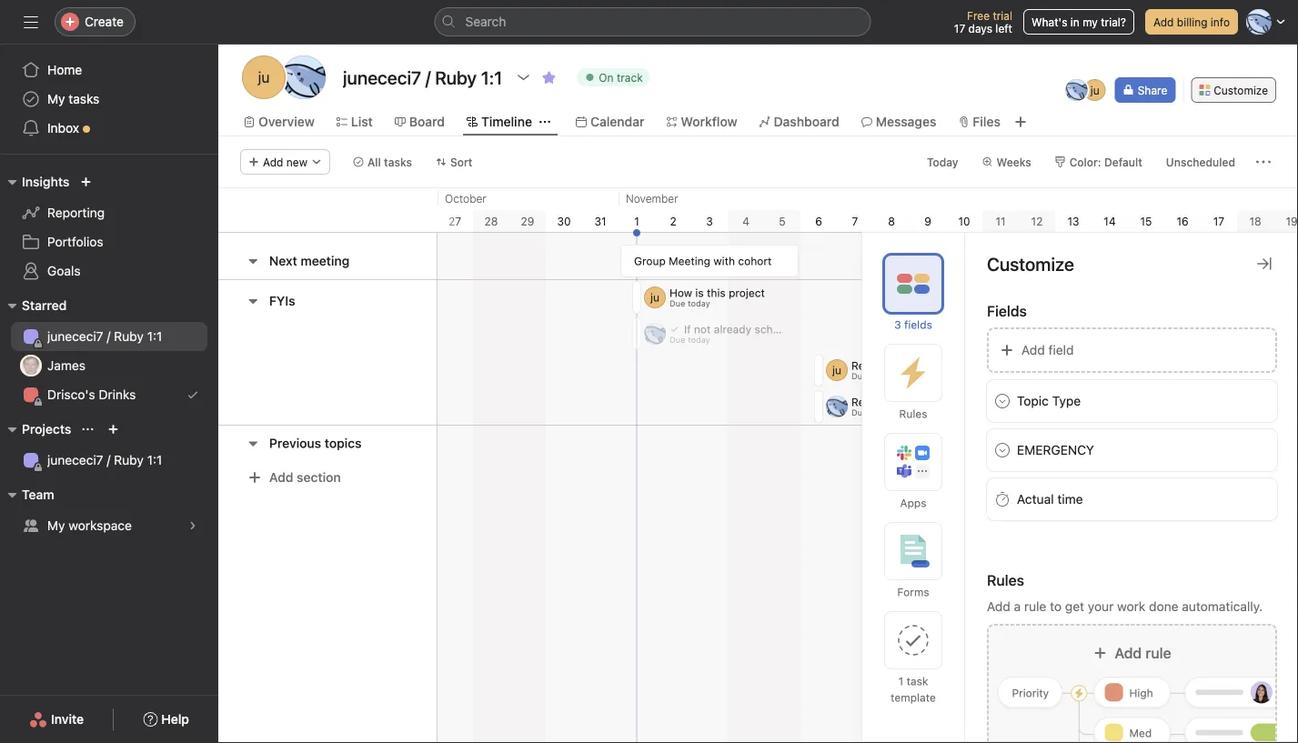 Task type: describe. For each thing, give the bounding box(es) containing it.
19
[[1286, 215, 1298, 227]]

create button
[[55, 7, 136, 36]]

task
[[907, 675, 928, 688]]

new project or portfolio image
[[108, 424, 119, 435]]

add for add new
[[263, 156, 283, 168]]

28
[[485, 215, 498, 227]]

drisco's
[[47, 387, 95, 402]]

fyis
[[269, 293, 295, 308]]

9
[[925, 215, 932, 227]]

workspace
[[69, 518, 132, 533]]

junececi7 for junececi7 / ruby 1:1 link inside projects element
[[47, 453, 103, 468]]

3 for 3
[[706, 215, 713, 227]]

files link
[[959, 112, 1001, 132]]

31
[[595, 215, 607, 227]]

team button
[[0, 484, 54, 506]]

team
[[22, 487, 54, 502]]

project
[[729, 286, 765, 299]]

share button
[[1115, 77, 1176, 103]]

add field button
[[987, 328, 1278, 373]]

tasks for my tasks
[[69, 91, 100, 106]]

drisco's drinks link
[[11, 380, 207, 409]]

15
[[1141, 215, 1152, 227]]

add billing info button
[[1146, 9, 1238, 35]]

add for add rule
[[1115, 645, 1142, 662]]

left
[[996, 22, 1013, 35]]

global element
[[0, 45, 218, 154]]

/ inside starred 'element'
[[107, 329, 111, 344]]

default
[[1105, 156, 1143, 168]]

tasks for all tasks
[[384, 156, 412, 168]]

overview
[[258, 114, 315, 129]]

calendar
[[591, 114, 645, 129]]

my for my workspace
[[47, 518, 65, 533]]

color: default button
[[1047, 149, 1151, 175]]

17 inside free trial 17 days left
[[954, 22, 966, 35]]

0 horizontal spatial rule
[[1025, 599, 1047, 614]]

add for add a rule to get your work done automatically.
[[987, 599, 1011, 614]]

drisco's drinks
[[47, 387, 136, 402]]

search button
[[434, 7, 871, 36]]

3 for 3 fields
[[895, 318, 901, 331]]

previous topics button
[[269, 427, 362, 460]]

my for my tasks
[[47, 91, 65, 106]]

sort button
[[428, 149, 481, 175]]

field
[[1049, 343, 1074, 358]]

is
[[696, 286, 704, 299]]

on
[[599, 71, 614, 84]]

14
[[1104, 215, 1116, 227]]

customize inside dropdown button
[[1214, 84, 1268, 96]]

remove from starred image
[[542, 70, 556, 85]]

2 horizontal spatial ra
[[1070, 84, 1084, 96]]

10
[[959, 215, 971, 227]]

emergency
[[1017, 443, 1095, 458]]

next meeting
[[269, 253, 350, 268]]

collapse task list for the section fyis image
[[246, 294, 260, 308]]

this
[[707, 286, 726, 299]]

sort
[[450, 156, 473, 168]]

files
[[973, 114, 1001, 129]]

my tasks link
[[11, 85, 207, 114]]

30
[[557, 215, 571, 227]]

ruby inside projects element
[[114, 453, 144, 468]]

med
[[1130, 727, 1152, 740]]

portfolios link
[[11, 227, 207, 257]]

add for add section
[[269, 470, 293, 485]]

november
[[626, 192, 679, 205]]

add rule
[[1115, 645, 1172, 662]]

1 vertical spatial customize
[[987, 253, 1074, 274]]

calendar link
[[576, 112, 645, 132]]

work
[[1118, 599, 1146, 614]]

board link
[[395, 112, 445, 132]]

color: default
[[1070, 156, 1143, 168]]

4
[[743, 215, 750, 227]]

all tasks button
[[345, 149, 420, 175]]

add billing info
[[1154, 15, 1230, 28]]

monday for ra
[[870, 408, 902, 417]]

inbox link
[[11, 114, 207, 143]]

2 today from the top
[[688, 335, 710, 345]]

1:1 for 2nd junececi7 / ruby 1:1 link from the bottom
[[147, 329, 162, 344]]

a
[[1014, 599, 1021, 614]]

my workspace link
[[11, 511, 207, 541]]

group meeting with cohort
[[634, 255, 772, 268]]

goals link
[[11, 257, 207, 286]]

messages link
[[861, 112, 937, 132]]

add new
[[263, 156, 308, 168]]

unscheduled
[[1166, 156, 1236, 168]]

actual time
[[1017, 492, 1083, 507]]

due monday for ra
[[852, 408, 902, 417]]

insights
[[22, 174, 69, 189]]

drinks
[[99, 387, 136, 402]]

starred button
[[0, 295, 67, 317]]

on track button
[[569, 65, 659, 90]]

section
[[297, 470, 341, 485]]

12
[[1032, 215, 1043, 227]]

29
[[521, 215, 535, 227]]

ruby inside starred 'element'
[[114, 329, 144, 344]]

due inside how is this project due today
[[670, 299, 686, 308]]

topic
[[1017, 394, 1049, 409]]

cohort
[[738, 255, 772, 268]]

goals
[[47, 263, 81, 278]]

junececi7 / ruby 1:1 link inside projects element
[[11, 446, 207, 475]]

projects element
[[0, 413, 218, 479]]

add field
[[1022, 343, 1074, 358]]

insights button
[[0, 171, 69, 193]]

forms
[[897, 586, 930, 599]]

tab actions image
[[540, 116, 550, 127]]

fields
[[905, 318, 933, 331]]



Task type: locate. For each thing, give the bounding box(es) containing it.
2
[[670, 215, 677, 227]]

home link
[[11, 56, 207, 85]]

track
[[617, 71, 643, 84]]

customize button
[[1191, 77, 1277, 103]]

rules up a
[[987, 572, 1025, 589]]

1 monday from the top
[[870, 371, 902, 381]]

0 horizontal spatial 3
[[706, 215, 713, 227]]

free
[[967, 9, 990, 22]]

insights element
[[0, 166, 218, 289]]

1 horizontal spatial ra
[[830, 400, 844, 413]]

add inside dropdown button
[[263, 156, 283, 168]]

add tab image
[[1014, 115, 1028, 129]]

1 vertical spatial rules
[[987, 572, 1025, 589]]

17 right 16
[[1214, 215, 1225, 227]]

2 due monday from the top
[[852, 408, 902, 417]]

0 vertical spatial rules
[[899, 408, 928, 420]]

home
[[47, 62, 82, 77]]

share
[[1138, 84, 1168, 96]]

help
[[161, 712, 189, 727]]

reporting link
[[11, 198, 207, 227]]

1 vertical spatial today
[[688, 335, 710, 345]]

1 left the task in the right bottom of the page
[[899, 675, 904, 688]]

0 horizontal spatial customize
[[987, 253, 1074, 274]]

ruby up drinks
[[114, 329, 144, 344]]

junececi7 / ruby 1:1 link up james
[[11, 322, 207, 351]]

more actions image
[[1257, 155, 1271, 169]]

invite
[[51, 712, 84, 727]]

tasks right all
[[384, 156, 412, 168]]

2 junececi7 from the top
[[47, 453, 103, 468]]

junececi7 inside starred 'element'
[[47, 329, 103, 344]]

1 vertical spatial my
[[47, 518, 65, 533]]

close details image
[[1258, 257, 1272, 271]]

0 vertical spatial ruby
[[114, 329, 144, 344]]

junececi7 up james
[[47, 329, 103, 344]]

1 horizontal spatial rule
[[1146, 645, 1172, 662]]

free trial 17 days left
[[954, 9, 1013, 35]]

16
[[1177, 215, 1189, 227]]

projects
[[22, 422, 71, 437]]

how
[[670, 286, 693, 299]]

today down how is this project due today
[[688, 335, 710, 345]]

automatically.
[[1182, 599, 1263, 614]]

1 / from the top
[[107, 329, 111, 344]]

junececi7 down show options, current sort, top image
[[47, 453, 103, 468]]

1:1 up the teams element
[[147, 453, 162, 468]]

time
[[1058, 492, 1083, 507]]

27
[[449, 215, 461, 227]]

17
[[954, 22, 966, 35], [1214, 215, 1225, 227]]

your
[[1088, 599, 1114, 614]]

timeline link
[[467, 112, 532, 132]]

hide sidebar image
[[24, 15, 38, 29]]

5
[[779, 215, 786, 227]]

/
[[107, 329, 111, 344], [107, 453, 111, 468]]

workflow link
[[666, 112, 738, 132]]

0 vertical spatial 17
[[954, 22, 966, 35]]

/ inside projects element
[[107, 453, 111, 468]]

junececi7 / ruby 1:1 link down new project or portfolio image
[[11, 446, 207, 475]]

rule
[[1025, 599, 1047, 614], [1146, 645, 1172, 662]]

1 vertical spatial 3
[[895, 318, 901, 331]]

2 / from the top
[[107, 453, 111, 468]]

/ down new project or portfolio image
[[107, 453, 111, 468]]

1 1:1 from the top
[[147, 329, 162, 344]]

0 vertical spatial junececi7
[[47, 329, 103, 344]]

dashboard
[[774, 114, 840, 129]]

color:
[[1070, 156, 1102, 168]]

1 junececi7 from the top
[[47, 329, 103, 344]]

actual
[[1017, 492, 1054, 507]]

monday for ju
[[870, 371, 902, 381]]

next
[[269, 253, 297, 268]]

rule right a
[[1025, 599, 1047, 614]]

starred
[[22, 298, 67, 313]]

rule up high
[[1146, 645, 1172, 662]]

collapse task list for the section next meeting image
[[246, 254, 260, 268]]

0 horizontal spatial rules
[[899, 408, 928, 420]]

add
[[1154, 15, 1174, 28], [263, 156, 283, 168], [1022, 343, 1045, 358], [269, 470, 293, 485], [987, 599, 1011, 614], [1115, 645, 1142, 662]]

dashboard link
[[759, 112, 840, 132]]

add a rule to get your work done automatically.
[[987, 599, 1263, 614]]

1 vertical spatial junececi7 / ruby 1:1
[[47, 453, 162, 468]]

help button
[[131, 703, 201, 736]]

1 inside 1 task template
[[899, 675, 904, 688]]

1:1 for junececi7 / ruby 1:1 link inside projects element
[[147, 453, 162, 468]]

0 vertical spatial tasks
[[69, 91, 100, 106]]

0 horizontal spatial 17
[[954, 22, 966, 35]]

add left billing
[[1154, 15, 1174, 28]]

1 vertical spatial 1
[[899, 675, 904, 688]]

1 vertical spatial 17
[[1214, 215, 1225, 227]]

1 today from the top
[[688, 299, 710, 308]]

0 vertical spatial customize
[[1214, 84, 1268, 96]]

starred element
[[0, 289, 218, 413]]

show options image
[[516, 70, 531, 85]]

fields
[[987, 303, 1027, 320]]

add for add billing info
[[1154, 15, 1174, 28]]

topic type
[[1017, 394, 1081, 409]]

new
[[286, 156, 308, 168]]

1 my from the top
[[47, 91, 65, 106]]

on track
[[599, 71, 643, 84]]

1:1 up drisco's drinks link
[[147, 329, 162, 344]]

junececi7 / ruby 1:1 for junececi7 / ruby 1:1 link inside projects element
[[47, 453, 162, 468]]

add up high
[[1115, 645, 1142, 662]]

messages
[[876, 114, 937, 129]]

0 vertical spatial 3
[[706, 215, 713, 227]]

create
[[85, 14, 124, 29]]

0 vertical spatial rule
[[1025, 599, 1047, 614]]

1 vertical spatial due monday
[[852, 408, 902, 417]]

0 horizontal spatial 1
[[634, 215, 639, 227]]

weeks
[[997, 156, 1032, 168]]

0 vertical spatial monday
[[870, 371, 902, 381]]

today inside how is this project due today
[[688, 299, 710, 308]]

junececi7 inside projects element
[[47, 453, 103, 468]]

days
[[969, 22, 993, 35]]

invite button
[[17, 703, 96, 736]]

due monday for ju
[[852, 371, 902, 381]]

3 left fields at right top
[[895, 318, 901, 331]]

0 vertical spatial 1:1
[[147, 329, 162, 344]]

add left the field
[[1022, 343, 1045, 358]]

tasks down home
[[69, 91, 100, 106]]

junececi7 for 2nd junececi7 / ruby 1:1 link from the bottom
[[47, 329, 103, 344]]

done
[[1149, 599, 1179, 614]]

my workspace
[[47, 518, 132, 533]]

reporting
[[47, 205, 105, 220]]

tasks inside the global element
[[69, 91, 100, 106]]

None text field
[[338, 61, 507, 94]]

new image
[[80, 177, 91, 187]]

1 vertical spatial tasks
[[384, 156, 412, 168]]

junececi7 / ruby 1:1 up james
[[47, 329, 162, 344]]

1 horizontal spatial 1
[[899, 675, 904, 688]]

0 vertical spatial junececi7 / ruby 1:1 link
[[11, 322, 207, 351]]

0 vertical spatial /
[[107, 329, 111, 344]]

what's
[[1032, 15, 1068, 28]]

1 vertical spatial /
[[107, 453, 111, 468]]

meeting
[[301, 253, 350, 268]]

1 due monday from the top
[[852, 371, 902, 381]]

workflow
[[681, 114, 738, 129]]

previous topics
[[269, 436, 362, 451]]

1 down november
[[634, 215, 639, 227]]

11
[[996, 215, 1006, 227]]

rules up apps
[[899, 408, 928, 420]]

17 left days at top right
[[954, 22, 966, 35]]

8
[[888, 215, 895, 227]]

teams element
[[0, 479, 218, 544]]

0 vertical spatial today
[[688, 299, 710, 308]]

my
[[47, 91, 65, 106], [47, 518, 65, 533]]

2 junececi7 / ruby 1:1 from the top
[[47, 453, 162, 468]]

0 horizontal spatial tasks
[[69, 91, 100, 106]]

3 left 4
[[706, 215, 713, 227]]

weeks button
[[974, 149, 1040, 175]]

1 vertical spatial ruby
[[114, 453, 144, 468]]

type
[[1052, 394, 1081, 409]]

add for add field
[[1022, 343, 1045, 358]]

2 1:1 from the top
[[147, 453, 162, 468]]

meeting
[[669, 255, 711, 268]]

1 junececi7 / ruby 1:1 from the top
[[47, 329, 162, 344]]

18
[[1250, 215, 1262, 227]]

1 ruby from the top
[[114, 329, 144, 344]]

info
[[1211, 15, 1230, 28]]

2 monday from the top
[[870, 408, 902, 417]]

1 horizontal spatial tasks
[[384, 156, 412, 168]]

0 vertical spatial 1
[[634, 215, 639, 227]]

my down the 'team' at the bottom of page
[[47, 518, 65, 533]]

my inside the teams element
[[47, 518, 65, 533]]

billing
[[1177, 15, 1208, 28]]

add left new
[[263, 156, 283, 168]]

1 for 1
[[634, 215, 639, 227]]

topics
[[325, 436, 362, 451]]

1:1
[[147, 329, 162, 344], [147, 453, 162, 468]]

1:1 inside projects element
[[147, 453, 162, 468]]

0 vertical spatial junececi7 / ruby 1:1
[[47, 329, 162, 344]]

add left a
[[987, 599, 1011, 614]]

1 for 1 task template
[[899, 675, 904, 688]]

collapse task list for the section previous topics image
[[246, 436, 260, 451]]

2 junececi7 / ruby 1:1 link from the top
[[11, 446, 207, 475]]

1 horizontal spatial customize
[[1214, 84, 1268, 96]]

6
[[815, 215, 822, 227]]

my inside the global element
[[47, 91, 65, 106]]

2 my from the top
[[47, 518, 65, 533]]

unscheduled button
[[1158, 149, 1244, 175]]

show options, current sort, top image
[[82, 424, 93, 435]]

1 vertical spatial junececi7
[[47, 453, 103, 468]]

my
[[1083, 15, 1098, 28]]

customize down the info
[[1214, 84, 1268, 96]]

search
[[465, 14, 506, 29]]

1 vertical spatial rule
[[1146, 645, 1172, 662]]

junececi7 / ruby 1:1 down new project or portfolio image
[[47, 453, 162, 468]]

/ up drisco's drinks link
[[107, 329, 111, 344]]

junececi7 / ruby 1:1 inside starred 'element'
[[47, 329, 162, 344]]

search list box
[[434, 7, 871, 36]]

in
[[1071, 15, 1080, 28]]

customize
[[1214, 84, 1268, 96], [987, 253, 1074, 274]]

what's in my trial?
[[1032, 15, 1126, 28]]

add new button
[[240, 149, 330, 175]]

0 vertical spatial my
[[47, 91, 65, 106]]

next meeting button
[[269, 245, 350, 278]]

1 vertical spatial 1:1
[[147, 453, 162, 468]]

1 junececi7 / ruby 1:1 link from the top
[[11, 322, 207, 351]]

customize down 12
[[987, 253, 1074, 274]]

projects button
[[0, 419, 71, 440]]

previous
[[269, 436, 321, 451]]

junececi7 / ruby 1:1 for 2nd junececi7 / ruby 1:1 link from the bottom
[[47, 329, 162, 344]]

1 horizontal spatial 17
[[1214, 215, 1225, 227]]

high
[[1130, 687, 1154, 700]]

2 ruby from the top
[[114, 453, 144, 468]]

junececi7 / ruby 1:1 inside projects element
[[47, 453, 162, 468]]

0 vertical spatial due monday
[[852, 371, 902, 381]]

tasks inside dropdown button
[[384, 156, 412, 168]]

1:1 inside starred 'element'
[[147, 329, 162, 344]]

see details, my workspace image
[[187, 520, 198, 531]]

today up due today
[[688, 299, 710, 308]]

overview link
[[244, 112, 315, 132]]

ruby down new project or portfolio image
[[114, 453, 144, 468]]

ju
[[258, 69, 270, 86], [1091, 84, 1100, 96], [651, 291, 660, 304], [833, 364, 842, 377]]

trial
[[993, 9, 1013, 22]]

1 vertical spatial monday
[[870, 408, 902, 417]]

1 horizontal spatial rules
[[987, 572, 1025, 589]]

1 vertical spatial junececi7 / ruby 1:1 link
[[11, 446, 207, 475]]

add section
[[269, 470, 341, 485]]

add down previous
[[269, 470, 293, 485]]

my up inbox
[[47, 91, 65, 106]]

0 horizontal spatial ra
[[295, 69, 313, 86]]

1 horizontal spatial 3
[[895, 318, 901, 331]]



Task type: vqa. For each thing, say whether or not it's contained in the screenshot.
Actual
yes



